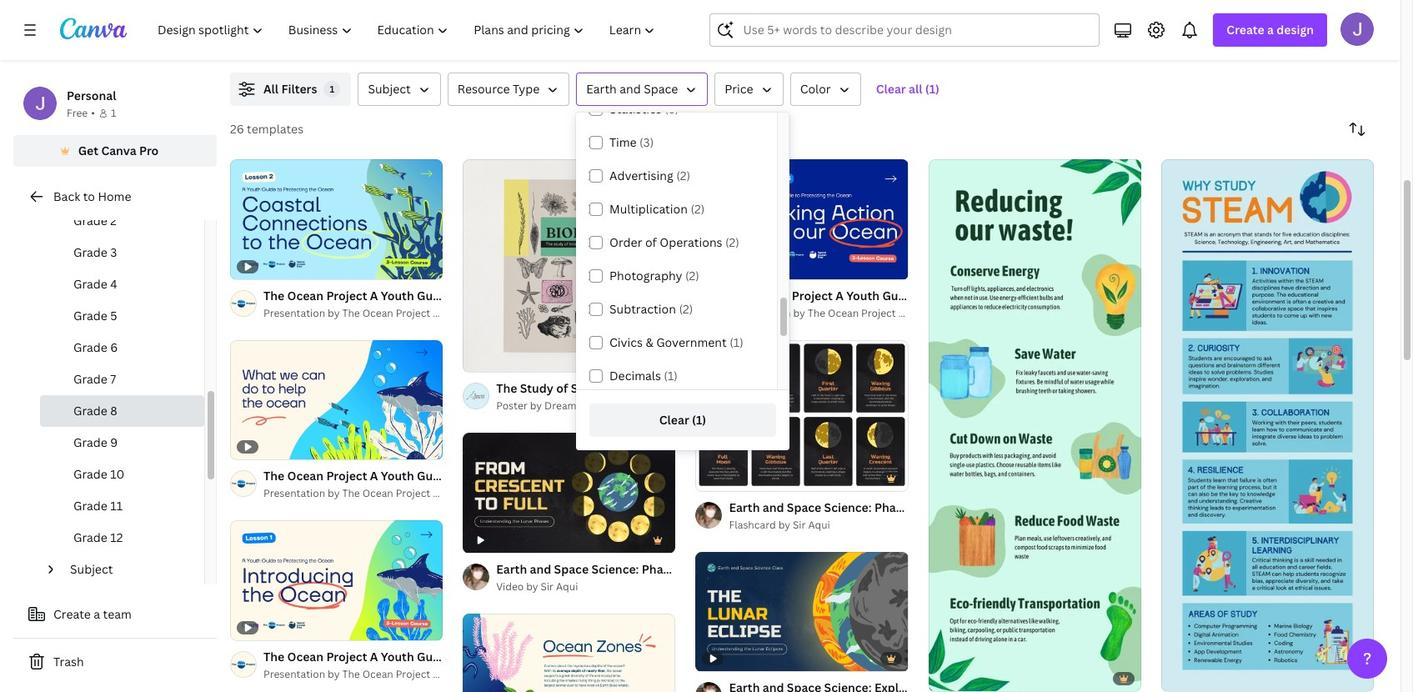 Task type: describe. For each thing, give the bounding box(es) containing it.
subtraction
[[610, 301, 676, 317]]

video by sir aqui link
[[496, 578, 676, 595]]

grade 5 link
[[40, 300, 204, 332]]

2
[[110, 213, 117, 228]]

10
[[110, 466, 125, 482]]

grade for grade 9
[[73, 434, 107, 450]]

plant and human body systems link
[[568, 18, 819, 36]]

Sort by button
[[1341, 113, 1374, 146]]

12
[[110, 529, 123, 545]]

grade for grade 12
[[73, 529, 107, 545]]

26
[[230, 121, 244, 137]]

bacteria and viruses link
[[1177, 18, 1413, 36]]

flashcard by sir aqui link
[[729, 517, 909, 533]]

lesson inside plant and human body systems lesson by canva creative studio
[[568, 37, 602, 51]]

3
[[110, 244, 117, 260]]

lesson by canva creative studio link for plant and human body systems
[[568, 36, 819, 53]]

systems
[[701, 18, 749, 34]]

photography (2)
[[610, 268, 699, 283]]

create a design button
[[1214, 13, 1327, 47]]

human
[[625, 18, 666, 34]]

color button
[[790, 73, 861, 106]]

grade 2 link
[[40, 205, 204, 237]]

bacteria
[[1177, 18, 1225, 34]]

multiplication
[[610, 201, 688, 217]]

grade 7 link
[[40, 364, 204, 395]]

all
[[263, 81, 279, 97]]

price button
[[715, 73, 783, 106]]

get canva pro
[[78, 143, 159, 158]]

1 of 5 link
[[463, 159, 676, 373]]

plant
[[568, 18, 598, 34]]

symbiotic
[[873, 18, 930, 34]]

all
[[909, 81, 923, 97]]

price
[[725, 81, 753, 97]]

system
[[320, 18, 362, 34]]

9
[[110, 434, 118, 450]]

earth
[[586, 81, 617, 97]]

clear for clear (1)
[[659, 412, 689, 428]]

time
[[610, 134, 637, 150]]

studio inside symbiotic relationships lesson by canva creative studio
[[999, 37, 1030, 51]]

filters
[[281, 81, 317, 97]]

grade for grade 5
[[73, 308, 107, 324]]

create for create a design
[[1227, 22, 1265, 38]]

11
[[110, 498, 123, 514]]

subject for subject button to the top
[[368, 81, 411, 97]]

time (3)
[[610, 134, 654, 150]]

back to home
[[53, 188, 131, 204]]

lesson by canva creative studio link for the solar system
[[263, 36, 515, 53]]

grade 10 link
[[40, 459, 204, 490]]

grade for grade 3
[[73, 244, 107, 260]]

video by sir aqui
[[496, 579, 578, 593]]

(3) for statistics (3)
[[665, 101, 679, 117]]

resource
[[458, 81, 510, 97]]

grade 3
[[73, 244, 117, 260]]

canva inside plant and human body systems lesson by canva creative studio
[[619, 37, 649, 51]]

of for 1
[[482, 353, 491, 365]]

8
[[110, 403, 117, 419]]

by inside bacteria and viruses lesson by ljr edu resources
[[1214, 37, 1226, 51]]

0 vertical spatial subject button
[[358, 73, 441, 106]]

body
[[669, 18, 699, 34]]

bacteria and viruses lesson by ljr edu resources
[[1177, 18, 1319, 51]]

grade 6
[[73, 339, 118, 355]]

1 of 5
[[475, 353, 499, 365]]

grade 4 link
[[40, 268, 204, 300]]

7
[[110, 371, 116, 387]]

grade 8
[[73, 403, 117, 419]]

by inside symbiotic relationships lesson by canva creative studio
[[909, 37, 921, 51]]

back to home link
[[13, 180, 217, 213]]

4
[[110, 276, 117, 292]]

by inside the solar system lesson by canva creative studio
[[300, 37, 312, 51]]

video
[[496, 579, 524, 593]]

canva inside symbiotic relationships lesson by canva creative studio
[[923, 37, 953, 51]]

statistics (3)
[[610, 101, 679, 117]]

pro
[[139, 143, 159, 158]]

grade 6 link
[[40, 332, 204, 364]]

get canva pro button
[[13, 135, 217, 167]]

type
[[513, 81, 540, 97]]

grade 7
[[73, 371, 116, 387]]

solar
[[287, 18, 317, 34]]

create a design
[[1227, 22, 1314, 38]]

lesson by ljr edu resources link
[[1177, 36, 1413, 53]]

dream
[[545, 399, 577, 413]]

aqui for flashcard by sir aqui
[[808, 518, 830, 532]]

relationships
[[933, 18, 1010, 34]]

trash
[[53, 654, 84, 670]]

creative inside plant and human body systems lesson by canva creative studio
[[651, 37, 692, 51]]

grade 4
[[73, 276, 117, 292]]

to
[[83, 188, 95, 204]]

top level navigation element
[[147, 13, 670, 47]]

a for team
[[94, 606, 100, 622]]

designs
[[602, 399, 639, 413]]

clear (1) button
[[590, 404, 776, 437]]

ljr
[[1228, 37, 1246, 51]]

templates
[[247, 121, 304, 137]]

trash link
[[13, 645, 217, 679]]

grade for grade 10
[[73, 466, 107, 482]]

(1) inside button
[[692, 412, 706, 428]]

lesson inside the solar system lesson by canva creative studio
[[263, 37, 297, 51]]

bacteria and viruses image
[[1144, 0, 1413, 11]]

lesson inside bacteria and viruses lesson by ljr edu resources
[[1177, 37, 1211, 51]]

aqui for video by sir aqui
[[556, 579, 578, 593]]

civics & government (1)
[[610, 334, 744, 350]]



Task type: locate. For each thing, give the bounding box(es) containing it.
grade left 12
[[73, 529, 107, 545]]

7 grade from the top
[[73, 403, 107, 419]]

1 filter options selected element
[[324, 81, 341, 98]]

a
[[1267, 22, 1274, 38], [94, 606, 100, 622]]

1 horizontal spatial 1
[[330, 83, 335, 95]]

and for bacteria
[[1228, 18, 1249, 34]]

subject button
[[358, 73, 441, 106], [63, 554, 194, 585]]

grade 12 link
[[40, 522, 204, 554]]

0 horizontal spatial lesson by canva creative studio link
[[263, 36, 515, 53]]

1 horizontal spatial 5
[[493, 353, 499, 365]]

grade left 7
[[73, 371, 107, 387]]

color
[[800, 81, 831, 97]]

grade for grade 2
[[73, 213, 107, 228]]

and inside plant and human body systems lesson by canva creative studio
[[601, 18, 622, 34]]

1 horizontal spatial sir
[[793, 518, 806, 532]]

civics
[[610, 334, 643, 350]]

clear inside button
[[876, 81, 906, 97]]

create for create a team
[[53, 606, 91, 622]]

(1) right all at the right top
[[925, 81, 940, 97]]

a inside button
[[94, 606, 100, 622]]

1 vertical spatial create
[[53, 606, 91, 622]]

clear
[[876, 81, 906, 97], [659, 412, 689, 428]]

clear inside button
[[659, 412, 689, 428]]

canva inside the solar system lesson by canva creative studio
[[314, 37, 344, 51]]

canva down relationships
[[923, 37, 953, 51]]

2 grade from the top
[[73, 244, 107, 260]]

subject for the left subject button
[[70, 561, 113, 577]]

the inside the solar system lesson by canva creative studio
[[263, 18, 285, 34]]

studio down symbiotic relationships link
[[999, 37, 1030, 51]]

and for plant
[[601, 18, 622, 34]]

0 vertical spatial aqui
[[808, 518, 830, 532]]

a for design
[[1267, 22, 1274, 38]]

1 for 1 filter options selected element
[[330, 83, 335, 95]]

grade left 2
[[73, 213, 107, 228]]

5 grade from the top
[[73, 339, 107, 355]]

0 horizontal spatial sir
[[541, 579, 554, 593]]

2 studio from the left
[[694, 37, 726, 51]]

by inside plant and human body systems lesson by canva creative studio
[[604, 37, 616, 51]]

(3)
[[665, 101, 679, 117], [640, 134, 654, 150]]

reducing our waste infographic in green blue illustrative style image
[[929, 159, 1141, 691]]

(1) inside button
[[925, 81, 940, 97]]

Search search field
[[743, 14, 1089, 46]]

3 creative from the left
[[956, 37, 996, 51]]

(3) right the 'time'
[[640, 134, 654, 150]]

personal
[[67, 88, 116, 103]]

poster by dream bird designs link
[[496, 398, 676, 415]]

canva inside "button"
[[101, 143, 136, 158]]

sir right 'flashcard'
[[793, 518, 806, 532]]

1 lesson by canva creative studio link from the left
[[263, 36, 515, 53]]

(2) for subtraction (2)
[[679, 301, 693, 317]]

design
[[1277, 22, 1314, 38]]

aqui right 'flashcard'
[[808, 518, 830, 532]]

1 vertical spatial aqui
[[556, 579, 578, 593]]

the
[[263, 18, 285, 34], [342, 306, 360, 320], [808, 306, 826, 320], [342, 486, 360, 500], [342, 667, 360, 681]]

clear down decimals (1) on the bottom
[[659, 412, 689, 428]]

jacob simon image
[[1341, 13, 1374, 46]]

grade 9 link
[[40, 427, 204, 459]]

1 horizontal spatial clear
[[876, 81, 906, 97]]

1 studio from the left
[[389, 37, 421, 51]]

lesson down symbiotic at the top right
[[873, 37, 906, 51]]

advertising (2)
[[610, 168, 690, 183]]

0 horizontal spatial of
[[482, 353, 491, 365]]

grade down "grade 4"
[[73, 308, 107, 324]]

grade 11
[[73, 498, 123, 514]]

0 horizontal spatial 1
[[111, 106, 116, 120]]

(2) right advertising
[[676, 168, 690, 183]]

presentation by the ocean project | world ocean day
[[263, 306, 522, 320], [729, 306, 987, 320], [263, 486, 522, 500], [263, 667, 522, 681]]

a right edu
[[1267, 22, 1274, 38]]

(3) for time (3)
[[640, 134, 654, 150]]

creative down the solar system "link"
[[347, 37, 387, 51]]

grade for grade 11
[[73, 498, 107, 514]]

0 horizontal spatial subject button
[[63, 554, 194, 585]]

3 grade from the top
[[73, 276, 107, 292]]

2 lesson from the left
[[568, 37, 602, 51]]

grade left 4
[[73, 276, 107, 292]]

1 vertical spatial a
[[94, 606, 100, 622]]

8 grade from the top
[[73, 434, 107, 450]]

photography
[[610, 268, 682, 283]]

(1) right government
[[730, 334, 744, 350]]

and up statistics
[[620, 81, 641, 97]]

2 horizontal spatial 1
[[475, 353, 479, 365]]

5 down 4
[[110, 308, 117, 324]]

statistics
[[610, 101, 662, 117]]

(1) down the "civics & government (1)"
[[664, 368, 678, 384]]

ocean
[[362, 306, 393, 320], [470, 306, 501, 320], [828, 306, 859, 320], [935, 306, 966, 320], [362, 486, 393, 500], [470, 486, 501, 500], [362, 667, 393, 681], [470, 667, 501, 681]]

1 horizontal spatial creative
[[651, 37, 692, 51]]

0 horizontal spatial studio
[[389, 37, 421, 51]]

(1)
[[925, 81, 940, 97], [730, 334, 744, 350], [664, 368, 678, 384], [692, 412, 706, 428]]

space
[[644, 81, 678, 97]]

1 horizontal spatial studio
[[694, 37, 726, 51]]

symbiotic relationships lesson by canva creative studio
[[873, 18, 1030, 51]]

1 vertical spatial (3)
[[640, 134, 654, 150]]

2 vertical spatial 1
[[475, 353, 479, 365]]

0 vertical spatial create
[[1227, 22, 1265, 38]]

lesson by canva creative studio link down relationships
[[873, 36, 1124, 53]]

all filters
[[263, 81, 317, 97]]

4 lesson from the left
[[1177, 37, 1211, 51]]

project
[[396, 306, 430, 320], [861, 306, 896, 320], [396, 486, 430, 500], [396, 667, 430, 681]]

world
[[438, 306, 467, 320], [904, 306, 933, 320], [438, 486, 467, 500], [438, 667, 467, 681]]

6 grade from the top
[[73, 371, 107, 387]]

1 horizontal spatial subject
[[368, 81, 411, 97]]

lesson by canva creative studio link for symbiotic relationships
[[873, 36, 1124, 53]]

•
[[91, 106, 95, 120]]

3 lesson by canva creative studio link from the left
[[873, 36, 1124, 53]]

1 vertical spatial 1
[[111, 106, 116, 120]]

create inside "create a team" button
[[53, 606, 91, 622]]

order of operations (2)
[[610, 234, 739, 250]]

and right plant
[[601, 18, 622, 34]]

subject button down 12
[[63, 554, 194, 585]]

the solar system lesson by canva creative studio
[[263, 18, 421, 51]]

studio inside the solar system lesson by canva creative studio
[[389, 37, 421, 51]]

creative inside symbiotic relationships lesson by canva creative studio
[[956, 37, 996, 51]]

by
[[300, 37, 312, 51], [604, 37, 616, 51], [909, 37, 921, 51], [1214, 37, 1226, 51], [328, 306, 340, 320], [793, 306, 805, 320], [530, 399, 542, 413], [328, 486, 340, 500], [778, 518, 790, 532], [526, 579, 538, 593], [328, 667, 340, 681]]

operations
[[660, 234, 723, 250]]

grade
[[73, 213, 107, 228], [73, 244, 107, 260], [73, 276, 107, 292], [73, 308, 107, 324], [73, 339, 107, 355], [73, 371, 107, 387], [73, 403, 107, 419], [73, 434, 107, 450], [73, 466, 107, 482], [73, 498, 107, 514], [73, 529, 107, 545]]

why study steam education infographic in blue pink yellow flat graphic style image
[[1161, 159, 1374, 691]]

0 vertical spatial a
[[1267, 22, 1274, 38]]

and for earth
[[620, 81, 641, 97]]

creative down relationships
[[956, 37, 996, 51]]

grade for grade 7
[[73, 371, 107, 387]]

studio down the solar system "link"
[[389, 37, 421, 51]]

11 grade from the top
[[73, 529, 107, 545]]

grade left 9
[[73, 434, 107, 450]]

grade left 10
[[73, 466, 107, 482]]

viruses
[[1252, 18, 1294, 34]]

clear all (1) button
[[868, 73, 948, 106]]

|
[[433, 306, 436, 320], [899, 306, 901, 320], [433, 486, 436, 500], [433, 667, 436, 681]]

grade 5
[[73, 308, 117, 324]]

lesson down plant
[[568, 37, 602, 51]]

back
[[53, 188, 80, 204]]

2 lesson by canva creative studio link from the left
[[568, 36, 819, 53]]

0 vertical spatial subject
[[368, 81, 411, 97]]

grade for grade 4
[[73, 276, 107, 292]]

clear left all at the right top
[[876, 81, 906, 97]]

of for order
[[645, 234, 657, 250]]

0 horizontal spatial a
[[94, 606, 100, 622]]

create a team button
[[13, 598, 217, 631]]

5 up poster
[[493, 353, 499, 365]]

1 horizontal spatial of
[[645, 234, 657, 250]]

flashcard
[[729, 518, 776, 532]]

subject button down top level navigation element
[[358, 73, 441, 106]]

0 horizontal spatial creative
[[347, 37, 387, 51]]

home
[[98, 188, 131, 204]]

2 horizontal spatial creative
[[956, 37, 996, 51]]

grade left 8
[[73, 403, 107, 419]]

lesson down solar
[[263, 37, 297, 51]]

lesson inside symbiotic relationships lesson by canva creative studio
[[873, 37, 906, 51]]

subject down grade 12
[[70, 561, 113, 577]]

create inside create a design dropdown button
[[1227, 22, 1265, 38]]

(2) for photography (2)
[[685, 268, 699, 283]]

1 grade from the top
[[73, 213, 107, 228]]

0 vertical spatial sir
[[793, 518, 806, 532]]

1 vertical spatial subject
[[70, 561, 113, 577]]

a inside dropdown button
[[1267, 22, 1274, 38]]

(2) right operations
[[725, 234, 739, 250]]

0 horizontal spatial (3)
[[640, 134, 654, 150]]

government
[[656, 334, 727, 350]]

subtraction (2)
[[610, 301, 693, 317]]

canva down the system
[[314, 37, 344, 51]]

a left team
[[94, 606, 100, 622]]

2 horizontal spatial studio
[[999, 37, 1030, 51]]

grade for grade 8
[[73, 403, 107, 419]]

create
[[1227, 22, 1265, 38], [53, 606, 91, 622]]

4 grade from the top
[[73, 308, 107, 324]]

aqui right "video"
[[556, 579, 578, 593]]

poster
[[496, 399, 528, 413]]

1 horizontal spatial aqui
[[808, 518, 830, 532]]

clear for clear all (1)
[[876, 81, 906, 97]]

clear all (1)
[[876, 81, 940, 97]]

9 grade from the top
[[73, 466, 107, 482]]

1 horizontal spatial subject button
[[358, 73, 441, 106]]

subject right 1 filter options selected element
[[368, 81, 411, 97]]

0 vertical spatial (3)
[[665, 101, 679, 117]]

presentation
[[263, 306, 325, 320], [729, 306, 791, 320], [263, 486, 325, 500], [263, 667, 325, 681]]

1 horizontal spatial lesson by canva creative studio link
[[568, 36, 819, 53]]

(2) for multiplication (2)
[[691, 201, 705, 217]]

0 vertical spatial 5
[[110, 308, 117, 324]]

decimals
[[610, 368, 661, 384]]

advertising
[[610, 168, 673, 183]]

1 for 1 of 5
[[475, 353, 479, 365]]

(2) down operations
[[685, 268, 699, 283]]

grade left 11
[[73, 498, 107, 514]]

3 studio from the left
[[999, 37, 1030, 51]]

and inside button
[[620, 81, 641, 97]]

creative inside the solar system lesson by canva creative studio
[[347, 37, 387, 51]]

and inside bacteria and viruses lesson by ljr edu resources
[[1228, 18, 1249, 34]]

team
[[103, 606, 132, 622]]

1 vertical spatial of
[[482, 353, 491, 365]]

lesson down bacteria
[[1177, 37, 1211, 51]]

presentation by the ocean project | world ocean day link
[[263, 305, 522, 321], [729, 305, 987, 321], [263, 485, 522, 502], [263, 666, 522, 683]]

1 horizontal spatial a
[[1267, 22, 1274, 38]]

sir for flashcard
[[793, 518, 806, 532]]

3 lesson from the left
[[873, 37, 906, 51]]

and up ljr
[[1228, 18, 1249, 34]]

studio inside plant and human body systems lesson by canva creative studio
[[694, 37, 726, 51]]

earth and space science: phases of the moon educational flashcard in dark gray, yellow, and orange illustrative style image
[[696, 340, 909, 491]]

2 horizontal spatial lesson by canva creative studio link
[[873, 36, 1124, 53]]

10 grade from the top
[[73, 498, 107, 514]]

lesson
[[263, 37, 297, 51], [568, 37, 602, 51], [873, 37, 906, 51], [1177, 37, 1211, 51]]

26 templates
[[230, 121, 304, 137]]

0 horizontal spatial 5
[[110, 308, 117, 324]]

studio down 'systems'
[[694, 37, 726, 51]]

bird
[[579, 399, 599, 413]]

0 vertical spatial of
[[645, 234, 657, 250]]

grade 10
[[73, 466, 125, 482]]

grade for grade 6
[[73, 339, 107, 355]]

0 horizontal spatial aqui
[[556, 579, 578, 593]]

1 horizontal spatial create
[[1227, 22, 1265, 38]]

canva down human
[[619, 37, 649, 51]]

sir for video
[[541, 579, 554, 593]]

decimals (1)
[[610, 368, 678, 384]]

symbiotic relationships link
[[873, 18, 1124, 36]]

1
[[330, 83, 335, 95], [111, 106, 116, 120], [475, 353, 479, 365]]

order
[[610, 234, 642, 250]]

creative down body
[[651, 37, 692, 51]]

lesson by canva creative studio link
[[263, 36, 515, 53], [568, 36, 819, 53], [873, 36, 1124, 53]]

and
[[601, 18, 622, 34], [1228, 18, 1249, 34], [620, 81, 641, 97]]

0 horizontal spatial clear
[[659, 412, 689, 428]]

0 vertical spatial 1
[[330, 83, 335, 95]]

(2) up operations
[[691, 201, 705, 217]]

1 horizontal spatial (3)
[[665, 101, 679, 117]]

lesson by canva creative studio link down the system
[[263, 36, 515, 53]]

canva left pro
[[101, 143, 136, 158]]

grade 11 link
[[40, 490, 204, 522]]

sir
[[793, 518, 806, 532], [541, 579, 554, 593]]

1 lesson from the left
[[263, 37, 297, 51]]

1 vertical spatial clear
[[659, 412, 689, 428]]

0 horizontal spatial subject
[[70, 561, 113, 577]]

subject
[[368, 81, 411, 97], [70, 561, 113, 577]]

studio
[[389, 37, 421, 51], [694, 37, 726, 51], [999, 37, 1030, 51]]

1 creative from the left
[[347, 37, 387, 51]]

create a team
[[53, 606, 132, 622]]

(1) down government
[[692, 412, 706, 428]]

None search field
[[710, 13, 1100, 47]]

1 vertical spatial subject button
[[63, 554, 194, 585]]

aqui
[[808, 518, 830, 532], [556, 579, 578, 593]]

grade 9
[[73, 434, 118, 450]]

grade left 3 on the left top
[[73, 244, 107, 260]]

sir right "video"
[[541, 579, 554, 593]]

(2) up government
[[679, 301, 693, 317]]

6
[[110, 339, 118, 355]]

5
[[110, 308, 117, 324], [493, 353, 499, 365]]

2 creative from the left
[[651, 37, 692, 51]]

poster by dream bird designs
[[496, 399, 639, 413]]

0 vertical spatial clear
[[876, 81, 906, 97]]

0 horizontal spatial create
[[53, 606, 91, 622]]

1 vertical spatial sir
[[541, 579, 554, 593]]

lesson by canva creative studio link down body
[[568, 36, 819, 53]]

(2) for advertising (2)
[[676, 168, 690, 183]]

multiplication (2)
[[610, 201, 705, 217]]

grade left 6
[[73, 339, 107, 355]]

canva
[[314, 37, 344, 51], [619, 37, 649, 51], [923, 37, 953, 51], [101, 143, 136, 158]]

1 vertical spatial 5
[[493, 353, 499, 365]]

(3) down space
[[665, 101, 679, 117]]



Task type: vqa. For each thing, say whether or not it's contained in the screenshot.
'of' inside the Whether You'Re A Team Of Two Or 2,000, Canva Makes It Easy For Everyone To Collaborate, Share Content, And Keep Projects Organized. With Canva, Anyone Can Create And Access Designs,  And Stay Organized With Shareable Folders. Store Assets, Manage Multiple Brands, Projects, Marketing And Sales Collateral, From Anywhere In The World.
no



